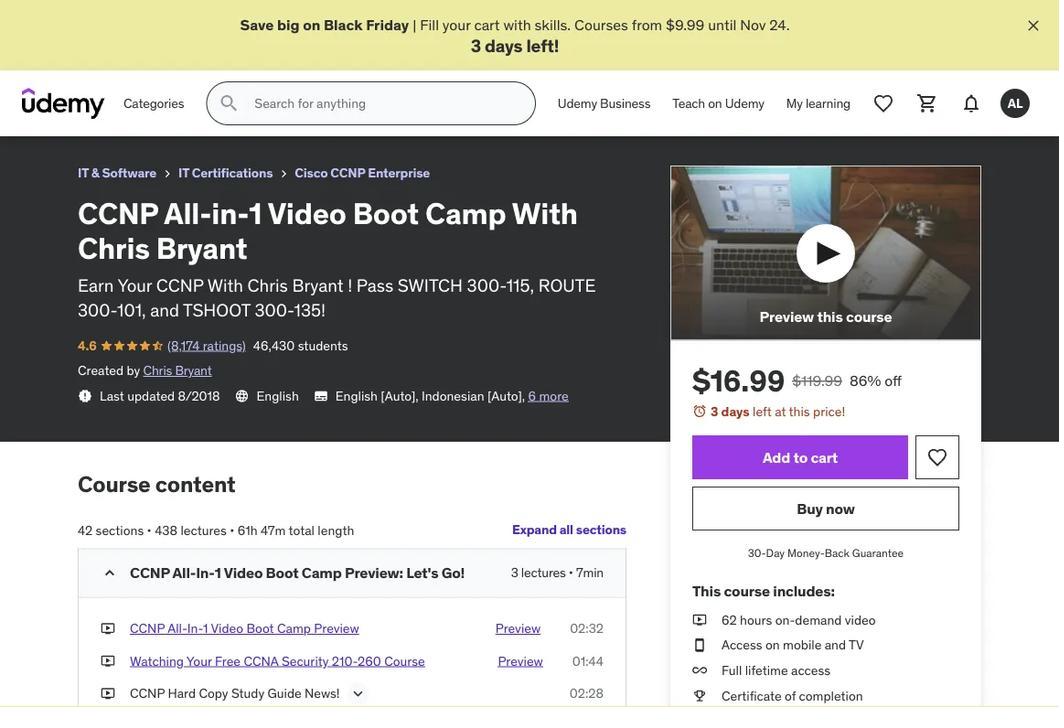 Task type: describe. For each thing, give the bounding box(es) containing it.
bryant up 135! on the left
[[292, 274, 344, 296]]

and inside "ccnp all-in-1 video boot camp with chris bryant earn your ccnp with chris bryant ! pass switch 300-115, route 300-101, and tshoot 300-135!"
[[150, 299, 179, 321]]

&
[[91, 165, 99, 181]]

course inside "button"
[[385, 653, 425, 670]]

completion
[[800, 688, 864, 704]]

1 vertical spatial and
[[825, 637, 847, 654]]

101,
[[117, 299, 146, 321]]

ccnp for ccnp hard copy study guide news!
[[130, 686, 165, 702]]

tv
[[849, 637, 865, 654]]

$9.99
[[666, 15, 705, 34]]

ccnp for ccnp all-in-1 video boot camp preview:  let's go!
[[130, 563, 170, 582]]

closed captions image
[[314, 389, 328, 404]]

1 vertical spatial days
[[722, 404, 750, 420]]

46,430 students
[[253, 337, 348, 354]]

from
[[632, 15, 663, 34]]

earn
[[78, 274, 114, 296]]

teach
[[673, 95, 706, 112]]

skills.
[[535, 15, 571, 34]]

copy
[[199, 686, 228, 702]]

1 udemy from the left
[[558, 95, 598, 112]]

30-day money-back guarantee
[[749, 546, 905, 560]]

mobile
[[784, 637, 822, 654]]

study
[[232, 686, 265, 702]]

3 for 3 lectures • 7min
[[511, 565, 519, 581]]

black
[[324, 15, 363, 34]]

al link
[[994, 82, 1038, 126]]

2 horizontal spatial 300-
[[467, 274, 507, 296]]

all- for ccnp all-in-1 video boot camp preview
[[168, 621, 187, 637]]

demand
[[796, 612, 842, 628]]

back
[[825, 546, 850, 560]]

preview left 01:44
[[498, 653, 544, 670]]

english [auto], indonesian [auto] , 6 more
[[336, 388, 569, 404]]

watching
[[130, 653, 184, 670]]

02:28
[[570, 686, 604, 702]]

xsmall image left the watching
[[101, 653, 115, 671]]

this inside 'button'
[[818, 307, 844, 326]]

boot for ccnp all-in-1 video boot camp preview
[[247, 621, 274, 637]]

210-
[[332, 653, 358, 670]]

Search for anything text field
[[251, 88, 513, 119]]

left
[[753, 404, 772, 420]]

2 sections from the left
[[96, 522, 144, 538]]

watching your free ccna security 210-260 course
[[130, 653, 425, 670]]

my learning
[[787, 95, 851, 112]]

115,
[[507, 274, 535, 296]]

chris bryant link
[[143, 363, 212, 379]]

$16.99
[[693, 363, 785, 399]]

students inside ccnp all-in-1 video boot camp with chris bryant 46,430 students
[[185, 32, 236, 48]]

expand all sections button
[[513, 512, 627, 549]]

8/2018
[[178, 388, 220, 404]]

bryant inside ccnp all-in-1 video boot camp with chris bryant 46,430 students
[[311, 8, 357, 27]]

0 horizontal spatial 300-
[[78, 299, 117, 321]]

video for ccnp all-in-1 video boot camp with chris bryant earn your ccnp with chris bryant ! pass switch 300-115, route 300-101, and tshoot 300-135!
[[268, 195, 347, 232]]

ccnp for ccnp all-in-1 video boot camp with chris bryant earn your ccnp with chris bryant ! pass switch 300-115, route 300-101, and tshoot 300-135!
[[78, 195, 158, 232]]

chris inside ccnp all-in-1 video boot camp with chris bryant 46,430 students
[[271, 8, 308, 27]]

1 for ccnp all-in-1 video boot camp preview:  let's go!
[[215, 563, 221, 582]]

free
[[215, 653, 241, 670]]

7min
[[577, 565, 604, 581]]

your
[[443, 15, 471, 34]]

ccnp all-in-1 video boot camp preview button
[[130, 620, 359, 638]]

ccna
[[244, 653, 279, 670]]

260
[[358, 653, 381, 670]]

xsmall image for access
[[693, 637, 708, 655]]

in- for ccnp all-in-1 video boot camp with chris bryant 46,430 students
[[82, 8, 101, 27]]

last updated 8/2018
[[100, 388, 220, 404]]

video for ccnp all-in-1 video boot camp preview
[[211, 621, 244, 637]]

ccnp right cisco
[[331, 165, 366, 181]]

buy now
[[797, 499, 856, 518]]

xsmall image for certificate
[[693, 687, 708, 705]]

cisco ccnp enterprise link
[[295, 162, 430, 185]]

buy now button
[[693, 487, 960, 531]]

1 for ccnp all-in-1 video boot camp with chris bryant earn your ccnp with chris bryant ! pass switch 300-115, route 300-101, and tshoot 300-135!
[[249, 195, 262, 232]]

add
[[763, 448, 791, 467]]

access
[[792, 662, 831, 679]]

xsmall image left full
[[693, 662, 708, 680]]

62 hours on-demand video
[[722, 612, 876, 628]]

course inside preview this course 'button'
[[847, 307, 893, 326]]

notifications image
[[961, 93, 983, 115]]

chris right by
[[143, 363, 172, 379]]

preview:
[[345, 563, 403, 582]]

submit search image
[[218, 93, 240, 115]]

1 vertical spatial wishlist image
[[927, 447, 949, 469]]

full
[[722, 662, 743, 679]]

0 vertical spatial wishlist image
[[873, 93, 895, 115]]

expand
[[513, 522, 557, 538]]

42
[[78, 522, 93, 538]]

preview this course
[[760, 307, 893, 326]]

3 lectures • 7min
[[511, 565, 604, 581]]

last
[[100, 388, 124, 404]]

in- for ccnp all-in-1 video boot camp with chris bryant earn your ccnp with chris bryant ! pass switch 300-115, route 300-101, and tshoot 300-135!
[[212, 195, 249, 232]]

42 sections • 438 lectures • 61h 47m total length
[[78, 522, 354, 538]]

bryant up 8/2018
[[175, 363, 212, 379]]

it & software link
[[78, 162, 157, 185]]

includes:
[[774, 582, 835, 601]]

61h 47m
[[238, 522, 286, 538]]

video
[[846, 612, 876, 628]]

0 horizontal spatial course
[[724, 582, 771, 601]]

3 days left at this price!
[[711, 404, 846, 420]]

to
[[794, 448, 808, 467]]

boot for ccnp all-in-1 video boot camp with chris bryant earn your ccnp with chris bryant ! pass switch 300-115, route 300-101, and tshoot 300-135!
[[353, 195, 419, 232]]

in- for ccnp all-in-1 video boot camp preview
[[187, 621, 203, 637]]

on for access on mobile and tv
[[766, 637, 781, 654]]

preview inside button
[[314, 621, 359, 637]]

xsmall image right "software"
[[160, 167, 175, 181]]

add to cart
[[763, 448, 839, 467]]

on inside save big on black friday | fill your cart with skills. courses from $9.99 until nov 24. 3 days left!
[[303, 15, 321, 34]]

security
[[282, 653, 329, 670]]

udemy business link
[[547, 82, 662, 126]]

preview this course button
[[671, 166, 982, 341]]

more
[[540, 388, 569, 404]]

with
[[504, 15, 532, 34]]

ccnp hard copy study guide news!
[[130, 686, 340, 702]]

go!
[[442, 563, 465, 582]]

3 for 3 days left at this price!
[[711, 404, 719, 420]]

camp for ccnp all-in-1 video boot camp with chris bryant 46,430 students
[[191, 8, 232, 27]]

show lecture description image
[[349, 685, 368, 704]]

video for ccnp all-in-1 video boot camp preview:  let's go!
[[224, 563, 263, 582]]

enterprise
[[368, 165, 430, 181]]

(8,174
[[167, 337, 200, 354]]

teach on udemy link
[[662, 82, 776, 126]]

created
[[78, 363, 124, 379]]

this course includes:
[[693, 582, 835, 601]]

all- for ccnp all-in-1 video boot camp with chris bryant earn your ccnp with chris bryant ! pass switch 300-115, route 300-101, and tshoot 300-135!
[[164, 195, 212, 232]]

udemy image
[[22, 88, 105, 119]]

expand all sections
[[513, 522, 627, 538]]

30-
[[749, 546, 767, 560]]

$119.99
[[793, 372, 843, 390]]

save
[[240, 15, 274, 34]]

news!
[[305, 686, 340, 702]]

all- for ccnp all-in-1 video boot camp with chris bryant 46,430 students
[[58, 8, 82, 27]]



Task type: vqa. For each thing, say whether or not it's contained in the screenshot.
first "•"
no



Task type: locate. For each thing, give the bounding box(es) containing it.
close image
[[1025, 16, 1043, 35]]

buy
[[797, 499, 824, 518]]

1 horizontal spatial it
[[179, 165, 189, 181]]

video for ccnp all-in-1 video boot camp with chris bryant 46,430 students
[[111, 8, 151, 27]]

camp down enterprise
[[426, 195, 507, 232]]

1 vertical spatial 3
[[711, 404, 719, 420]]

all- down it certifications link
[[164, 195, 212, 232]]

sections right all
[[576, 522, 627, 538]]

xsmall image
[[160, 167, 175, 181], [78, 389, 92, 404], [693, 611, 708, 629], [693, 637, 708, 655], [101, 685, 115, 703], [693, 687, 708, 705]]

cart right the to
[[811, 448, 839, 467]]

in- for ccnp all-in-1 video boot camp preview:  let's go!
[[196, 563, 215, 582]]

udemy business
[[558, 95, 651, 112]]

ccnp right small image
[[130, 563, 170, 582]]

ccnp
[[15, 8, 55, 27], [331, 165, 366, 181], [78, 195, 158, 232], [156, 274, 204, 296], [130, 563, 170, 582], [130, 621, 165, 637], [130, 686, 165, 702]]

course language image
[[235, 389, 249, 404]]

1 horizontal spatial in-
[[212, 195, 249, 232]]

sections inside dropdown button
[[576, 522, 627, 538]]

2 horizontal spatial •
[[569, 565, 574, 581]]

1 vertical spatial with
[[512, 195, 578, 232]]

this right at
[[790, 404, 811, 420]]

0 horizontal spatial english
[[257, 388, 299, 404]]

1 horizontal spatial your
[[187, 653, 212, 670]]

shopping cart with 0 items image
[[917, 93, 939, 115]]

boot inside button
[[247, 621, 274, 637]]

guarantee
[[853, 546, 905, 560]]

your left "free"
[[187, 653, 212, 670]]

2 horizontal spatial 3
[[711, 404, 719, 420]]

1 vertical spatial this
[[790, 404, 811, 420]]

video inside ccnp all-in-1 video boot camp with chris bryant 46,430 students
[[111, 8, 151, 27]]

24.
[[770, 15, 790, 34]]

cart left with
[[475, 15, 500, 34]]

ccnp down it & software link
[[78, 195, 158, 232]]

01:44
[[573, 653, 604, 670]]

300- up 46,430 students
[[255, 299, 294, 321]]

day
[[767, 546, 785, 560]]

days left left
[[722, 404, 750, 420]]

xsmall image down small image
[[101, 620, 115, 638]]

courses
[[575, 15, 629, 34]]

this
[[693, 582, 721, 601]]

with left big
[[235, 8, 268, 27]]

xsmall image left cisco
[[277, 167, 291, 181]]

62
[[722, 612, 737, 628]]

boot inside ccnp all-in-1 video boot camp with chris bryant 46,430 students
[[154, 8, 188, 27]]

0 horizontal spatial udemy
[[558, 95, 598, 112]]

al
[[1008, 95, 1024, 111]]

in- inside ccnp all-in-1 video boot camp with chris bryant 46,430 students
[[82, 8, 101, 27]]

it for it certifications
[[179, 165, 189, 181]]

0 vertical spatial with
[[235, 8, 268, 27]]

lifetime
[[746, 662, 789, 679]]

camp for ccnp all-in-1 video boot camp with chris bryant earn your ccnp with chris bryant ! pass switch 300-115, route 300-101, and tshoot 300-135!
[[426, 195, 507, 232]]

1 horizontal spatial course
[[385, 653, 425, 670]]

300- right 'switch'
[[467, 274, 507, 296]]

in- inside ccnp all-in-1 video boot camp preview button
[[187, 621, 203, 637]]

0 horizontal spatial course
[[78, 470, 151, 498]]

it inside it & software link
[[78, 165, 89, 181]]

money-
[[788, 546, 825, 560]]

it & software
[[78, 165, 157, 181]]

by
[[127, 363, 140, 379]]

1 horizontal spatial sections
[[576, 522, 627, 538]]

0 horizontal spatial your
[[118, 274, 152, 296]]

course up hours
[[724, 582, 771, 601]]

0 horizontal spatial wishlist image
[[873, 93, 895, 115]]

add to cart button
[[693, 436, 909, 480]]

0 horizontal spatial •
[[147, 522, 152, 538]]

of
[[785, 688, 797, 704]]

6 more button
[[529, 387, 569, 405]]

all-
[[58, 8, 82, 27], [164, 195, 212, 232], [173, 563, 196, 582], [168, 621, 187, 637]]

with inside ccnp all-in-1 video boot camp with chris bryant 46,430 students
[[235, 8, 268, 27]]

camp left "save" in the left of the page
[[191, 8, 232, 27]]

1 horizontal spatial wishlist image
[[927, 447, 949, 469]]

in- down it certifications link
[[212, 195, 249, 232]]

camp for ccnp all-in-1 video boot camp preview:  let's go!
[[302, 563, 342, 582]]

1 inside ccnp all-in-1 video boot camp preview button
[[203, 621, 208, 637]]

1 vertical spatial lectures
[[522, 565, 566, 581]]

1 vertical spatial 46,430
[[253, 337, 295, 354]]

fill
[[420, 15, 439, 34]]

all- up udemy image
[[58, 8, 82, 27]]

on for teach on udemy
[[709, 95, 723, 112]]

on right big
[[303, 15, 321, 34]]

1 vertical spatial course
[[724, 582, 771, 601]]

students down 135! on the left
[[298, 337, 348, 354]]

all- inside button
[[168, 621, 187, 637]]

0 horizontal spatial days
[[485, 34, 523, 56]]

small image
[[101, 564, 119, 583]]

0 vertical spatial and
[[150, 299, 179, 321]]

• for 3
[[569, 565, 574, 581]]

• for 42
[[147, 522, 152, 538]]

in-
[[196, 563, 215, 582], [187, 621, 203, 637]]

cart inside "button"
[[811, 448, 839, 467]]

• left 438
[[147, 522, 152, 538]]

english for english
[[257, 388, 299, 404]]

boot inside "ccnp all-in-1 video boot camp with chris bryant earn your ccnp with chris bryant ! pass switch 300-115, route 300-101, and tshoot 300-135!"
[[353, 195, 419, 232]]

xsmall image left access
[[693, 637, 708, 655]]

sections right 42
[[96, 522, 144, 538]]

2 english from the left
[[336, 388, 378, 404]]

ccnp inside button
[[130, 621, 165, 637]]

0 horizontal spatial sections
[[96, 522, 144, 538]]

0 vertical spatial days
[[485, 34, 523, 56]]

ccnp all-in-1 video boot camp with chris bryant earn your ccnp with chris bryant ! pass switch 300-115, route 300-101, and tshoot 300-135!
[[78, 195, 596, 321]]

1 for ccnp all-in-1 video boot camp preview
[[203, 621, 208, 637]]

chris up earn on the top of the page
[[78, 230, 150, 267]]

2 vertical spatial with
[[208, 274, 243, 296]]

course
[[847, 307, 893, 326], [724, 582, 771, 601]]

it certifications link
[[179, 162, 273, 185]]

on up 'full lifetime access'
[[766, 637, 781, 654]]

full lifetime access
[[722, 662, 831, 679]]

in- up udemy image
[[82, 8, 101, 27]]

1 horizontal spatial course
[[847, 307, 893, 326]]

nov
[[741, 15, 766, 34]]

0 vertical spatial this
[[818, 307, 844, 326]]

alarm image
[[693, 404, 708, 419]]

off
[[885, 372, 903, 390]]

ccnp all-in-1 video boot camp preview:  let's go!
[[130, 563, 465, 582]]

video up categories
[[111, 8, 151, 27]]

1 vertical spatial cart
[[811, 448, 839, 467]]

pass
[[357, 274, 394, 296]]

teach on udemy
[[673, 95, 765, 112]]

until
[[709, 15, 737, 34]]

2 horizontal spatial on
[[766, 637, 781, 654]]

0 horizontal spatial on
[[303, 15, 321, 34]]

on right "teach"
[[709, 95, 723, 112]]

1 vertical spatial course
[[385, 653, 425, 670]]

0 horizontal spatial in-
[[82, 8, 101, 27]]

3 inside save big on black friday | fill your cart with skills. courses from $9.99 until nov 24. 3 days left!
[[471, 34, 481, 56]]

46,430 right ratings)
[[253, 337, 295, 354]]

preview
[[760, 307, 815, 326], [314, 621, 359, 637], [496, 621, 541, 637], [498, 653, 544, 670]]

all- inside "ccnp all-in-1 video boot camp with chris bryant earn your ccnp with chris bryant ! pass switch 300-115, route 300-101, and tshoot 300-135!"
[[164, 195, 212, 232]]

days inside save big on black friday | fill your cart with skills. courses from $9.99 until nov 24. 3 days left!
[[485, 34, 523, 56]]

learning
[[806, 95, 851, 112]]

300- down earn on the top of the page
[[78, 299, 117, 321]]

ccnp all-in-1 video boot camp preview
[[130, 621, 359, 637]]

ccnp down the watching
[[130, 686, 165, 702]]

preview up $16.99 $119.99 86% off
[[760, 307, 815, 326]]

1 horizontal spatial 46,430
[[253, 337, 295, 354]]

ccnp inside ccnp all-in-1 video boot camp with chris bryant 46,430 students
[[15, 8, 55, 27]]

and right 101,
[[150, 299, 179, 321]]

xsmall image for last
[[78, 389, 92, 404]]

0 vertical spatial in-
[[196, 563, 215, 582]]

camp
[[191, 8, 232, 27], [426, 195, 507, 232], [302, 563, 342, 582], [277, 621, 311, 637]]

it inside it certifications link
[[179, 165, 189, 181]]

ccnp for ccnp all-in-1 video boot camp with chris bryant 46,430 students
[[15, 8, 55, 27]]

big
[[277, 15, 300, 34]]

camp up security
[[277, 621, 311, 637]]

0 vertical spatial 3
[[471, 34, 481, 56]]

and left tv
[[825, 637, 847, 654]]

|
[[413, 15, 417, 34]]

on
[[303, 15, 321, 34], [709, 95, 723, 112], [766, 637, 781, 654]]

• left 7min
[[569, 565, 574, 581]]

bryant up tshoot
[[156, 230, 248, 267]]

it left the &
[[78, 165, 89, 181]]

udemy left my
[[726, 95, 765, 112]]

preview down 3 lectures • 7min
[[496, 621, 541, 637]]

chris up tshoot
[[248, 274, 288, 296]]

ccnp up tshoot
[[156, 274, 204, 296]]

all- up the watching
[[168, 621, 187, 637]]

camp for ccnp all-in-1 video boot camp preview
[[277, 621, 311, 637]]

0 vertical spatial in-
[[82, 8, 101, 27]]

[auto], indonesian
[[381, 388, 485, 404]]

your up 101,
[[118, 274, 152, 296]]

boot for ccnp all-in-1 video boot camp preview:  let's go!
[[266, 563, 299, 582]]

ratings)
[[203, 337, 246, 354]]

video down 61h 47m
[[224, 563, 263, 582]]

0 vertical spatial your
[[118, 274, 152, 296]]

camp down length
[[302, 563, 342, 582]]

ccnp up udemy image
[[15, 8, 55, 27]]

now
[[827, 499, 856, 518]]

days
[[485, 34, 523, 56], [722, 404, 750, 420]]

0 horizontal spatial 46,430
[[141, 32, 182, 48]]

all- inside ccnp all-in-1 video boot camp with chris bryant 46,430 students
[[58, 8, 82, 27]]

all- for ccnp all-in-1 video boot camp preview:  let's go!
[[173, 563, 196, 582]]

english for english [auto], indonesian [auto] , 6 more
[[336, 388, 378, 404]]

boot for ccnp all-in-1 video boot camp with chris bryant 46,430 students
[[154, 8, 188, 27]]

46,430 inside ccnp all-in-1 video boot camp with chris bryant 46,430 students
[[141, 32, 182, 48]]

• left 61h 47m
[[230, 522, 235, 538]]

with for ccnp all-in-1 video boot camp with chris bryant earn your ccnp with chris bryant ! pass switch 300-115, route 300-101, and tshoot 300-135!
[[512, 195, 578, 232]]

1
[[101, 8, 108, 27], [249, 195, 262, 232], [215, 563, 221, 582], [203, 621, 208, 637]]

46,430 up categories
[[141, 32, 182, 48]]

1 horizontal spatial lectures
[[522, 565, 566, 581]]

cisco ccnp enterprise
[[295, 165, 430, 181]]

updated
[[127, 388, 175, 404]]

chris left black
[[271, 8, 308, 27]]

ccnp all-in-1 video boot camp with chris bryant 46,430 students
[[15, 8, 357, 48]]

3
[[471, 34, 481, 56], [711, 404, 719, 420], [511, 565, 519, 581]]

0 vertical spatial lectures
[[181, 522, 227, 538]]

days down with
[[485, 34, 523, 56]]

boot down 'total'
[[266, 563, 299, 582]]

0 horizontal spatial it
[[78, 165, 89, 181]]

camp inside ccnp all-in-1 video boot camp preview button
[[277, 621, 311, 637]]

certificate of completion
[[722, 688, 864, 704]]

with for ccnp all-in-1 video boot camp with chris bryant 46,430 students
[[235, 8, 268, 27]]

preview up 210-
[[314, 621, 359, 637]]

1 vertical spatial students
[[298, 337, 348, 354]]

business
[[601, 95, 651, 112]]

2 udemy from the left
[[726, 95, 765, 112]]

02:32
[[570, 621, 604, 637]]

0 horizontal spatial and
[[150, 299, 179, 321]]

0 horizontal spatial 3
[[471, 34, 481, 56]]

0 vertical spatial on
[[303, 15, 321, 34]]

course content
[[78, 470, 236, 498]]

ccnp for ccnp all-in-1 video boot camp preview
[[130, 621, 165, 637]]

1 sections from the left
[[576, 522, 627, 538]]

1 vertical spatial in-
[[187, 621, 203, 637]]

0 vertical spatial course
[[847, 307, 893, 326]]

0 horizontal spatial students
[[185, 32, 236, 48]]

route
[[539, 274, 596, 296]]

video inside button
[[211, 621, 244, 637]]

4.6
[[78, 337, 97, 354]]

1 vertical spatial your
[[187, 653, 212, 670]]

camp inside ccnp all-in-1 video boot camp with chris bryant 46,430 students
[[191, 8, 232, 27]]

boot down enterprise
[[353, 195, 419, 232]]

1 english from the left
[[257, 388, 299, 404]]

lectures down 'expand'
[[522, 565, 566, 581]]

it certifications
[[179, 165, 273, 181]]

total
[[289, 522, 315, 538]]

sections
[[576, 522, 627, 538], [96, 522, 144, 538]]

my learning link
[[776, 82, 862, 126]]

boot up ccna
[[247, 621, 274, 637]]

my
[[787, 95, 803, 112]]

xsmall image
[[277, 167, 291, 181], [101, 620, 115, 638], [101, 653, 115, 671], [693, 662, 708, 680]]

1 inside "ccnp all-in-1 video boot camp with chris bryant earn your ccnp with chris bryant ! pass switch 300-115, route 300-101, and tshoot 300-135!"
[[249, 195, 262, 232]]

bryant right big
[[311, 8, 357, 27]]

,
[[522, 388, 526, 404]]

0 vertical spatial cart
[[475, 15, 500, 34]]

guide
[[268, 686, 302, 702]]

video up "free"
[[211, 621, 244, 637]]

video inside "ccnp all-in-1 video boot camp with chris bryant earn your ccnp with chris bryant ! pass switch 300-115, route 300-101, and tshoot 300-135!"
[[268, 195, 347, 232]]

all
[[560, 522, 574, 538]]

1 horizontal spatial cart
[[811, 448, 839, 467]]

switch
[[398, 274, 463, 296]]

1 horizontal spatial students
[[298, 337, 348, 354]]

preview inside 'button'
[[760, 307, 815, 326]]

with up tshoot
[[208, 274, 243, 296]]

1 horizontal spatial days
[[722, 404, 750, 420]]

it left certifications
[[179, 165, 189, 181]]

2 it from the left
[[179, 165, 189, 181]]

course up 86%
[[847, 307, 893, 326]]

1 horizontal spatial and
[[825, 637, 847, 654]]

with up the route
[[512, 195, 578, 232]]

1 horizontal spatial udemy
[[726, 95, 765, 112]]

in- inside "ccnp all-in-1 video boot camp with chris bryant earn your ccnp with chris bryant ! pass switch 300-115, route 300-101, and tshoot 300-135!"
[[212, 195, 249, 232]]

save big on black friday | fill your cart with skills. courses from $9.99 until nov 24. 3 days left!
[[240, 15, 790, 56]]

1 vertical spatial on
[[709, 95, 723, 112]]

lectures
[[181, 522, 227, 538], [522, 565, 566, 581]]

content
[[155, 470, 236, 498]]

xsmall image left certificate
[[693, 687, 708, 705]]

2 vertical spatial on
[[766, 637, 781, 654]]

course right 260
[[385, 653, 425, 670]]

course
[[78, 470, 151, 498], [385, 653, 425, 670]]

0 vertical spatial 46,430
[[141, 32, 182, 48]]

1 inside ccnp all-in-1 video boot camp with chris bryant 46,430 students
[[101, 8, 108, 27]]

xsmall image left last
[[78, 389, 92, 404]]

english right course language image
[[257, 388, 299, 404]]

ccnp up the watching
[[130, 621, 165, 637]]

video down cisco
[[268, 195, 347, 232]]

1 horizontal spatial english
[[336, 388, 378, 404]]

1 horizontal spatial this
[[818, 307, 844, 326]]

udemy left business
[[558, 95, 598, 112]]

1 horizontal spatial on
[[709, 95, 723, 112]]

english right closed captions icon
[[336, 388, 378, 404]]

(8,174 ratings)
[[167, 337, 246, 354]]

1 it from the left
[[78, 165, 89, 181]]

xsmall image left "hard"
[[101, 685, 115, 703]]

1 vertical spatial in-
[[212, 195, 249, 232]]

it for it & software
[[78, 165, 89, 181]]

camp inside "ccnp all-in-1 video boot camp with chris bryant earn your ccnp with chris bryant ! pass switch 300-115, route 300-101, and tshoot 300-135!"
[[426, 195, 507, 232]]

price!
[[814, 404, 846, 420]]

students left "save" in the left of the page
[[185, 32, 236, 48]]

2 vertical spatial 3
[[511, 565, 519, 581]]

your inside "ccnp all-in-1 video boot camp with chris bryant earn your ccnp with chris bryant ! pass switch 300-115, route 300-101, and tshoot 300-135!"
[[118, 274, 152, 296]]

0 vertical spatial course
[[78, 470, 151, 498]]

this up $119.99
[[818, 307, 844, 326]]

in- up "hard"
[[187, 621, 203, 637]]

1 horizontal spatial •
[[230, 522, 235, 538]]

xsmall image left 62
[[693, 611, 708, 629]]

course up 42
[[78, 470, 151, 498]]

all- down 438
[[173, 563, 196, 582]]

cart inside save big on black friday | fill your cart with skills. courses from $9.99 until nov 24. 3 days left!
[[475, 15, 500, 34]]

your inside watching your free ccna security 210-260 course "button"
[[187, 653, 212, 670]]

xsmall image for 62
[[693, 611, 708, 629]]

0 vertical spatial students
[[185, 32, 236, 48]]

cisco
[[295, 165, 328, 181]]

on-
[[776, 612, 796, 628]]

1 horizontal spatial 300-
[[255, 299, 294, 321]]

0 horizontal spatial this
[[790, 404, 811, 420]]

udemy
[[558, 95, 598, 112], [726, 95, 765, 112]]

wishlist image
[[873, 93, 895, 115], [927, 447, 949, 469]]

lectures right 438
[[181, 522, 227, 538]]

at
[[775, 404, 787, 420]]

with
[[235, 8, 268, 27], [512, 195, 578, 232], [208, 274, 243, 296]]

0 horizontal spatial lectures
[[181, 522, 227, 538]]

0 horizontal spatial cart
[[475, 15, 500, 34]]

boot left "save" in the left of the page
[[154, 8, 188, 27]]

1 for ccnp all-in-1 video boot camp with chris bryant 46,430 students
[[101, 8, 108, 27]]

$16.99 $119.99 86% off
[[693, 363, 903, 399]]

1 horizontal spatial 3
[[511, 565, 519, 581]]

in- down 42 sections • 438 lectures • 61h 47m total length
[[196, 563, 215, 582]]

watching your free ccna security 210-260 course button
[[130, 653, 425, 671]]



